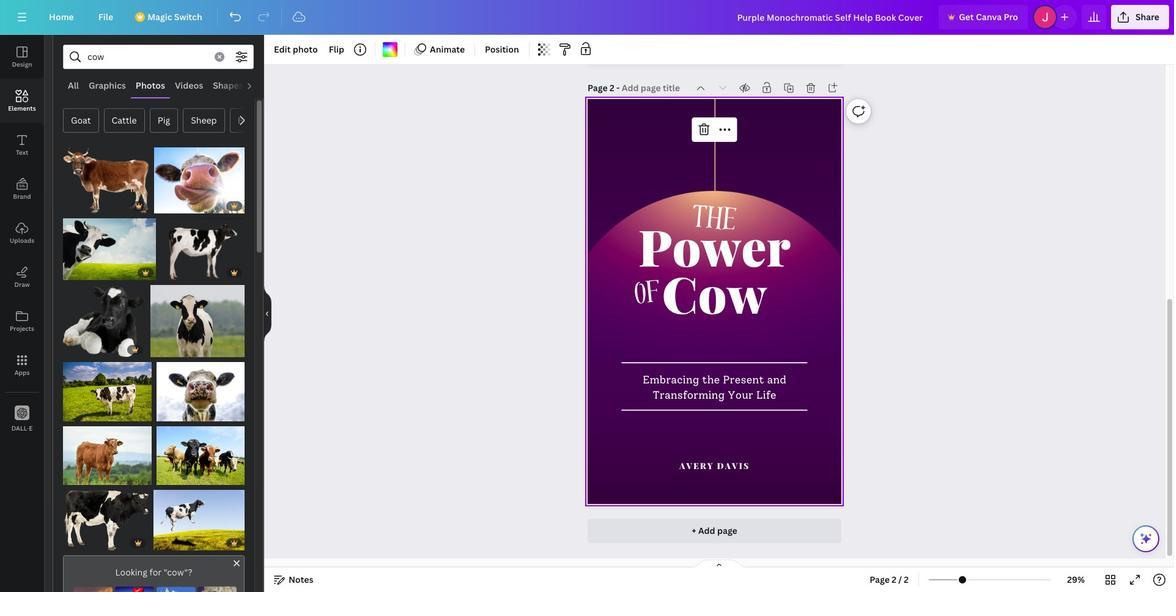 Task type: locate. For each thing, give the bounding box(es) containing it.
flying cow image
[[154, 490, 245, 551]]

0 horizontal spatial 2
[[610, 82, 615, 94]]

0 vertical spatial page
[[588, 82, 608, 94]]

page for page 2 / 2
[[870, 574, 890, 586]]

goat button
[[63, 108, 99, 133]]

magic switch button
[[128, 5, 212, 29]]

flip button
[[324, 40, 349, 59]]

29%
[[1068, 574, 1085, 586]]

pig button
[[150, 108, 178, 133]]

the
[[691, 194, 738, 249], [703, 374, 720, 386]]

+ add page
[[692, 525, 738, 537]]

0 vertical spatial the
[[691, 194, 738, 249]]

1 horizontal spatial page
[[870, 574, 890, 586]]

life
[[757, 389, 777, 402]]

pig
[[158, 114, 170, 126]]

cow image for holstein cow image
[[63, 219, 156, 280]]

elements button
[[0, 79, 44, 123]]

1 horizontal spatial 2
[[892, 574, 897, 586]]

page for page 2 -
[[588, 82, 608, 94]]

and
[[768, 374, 787, 386]]

position button
[[480, 40, 524, 59]]

1 vertical spatial page
[[870, 574, 890, 586]]

edit photo button
[[269, 40, 323, 59]]

switch
[[174, 11, 202, 23]]

2 left the -
[[610, 82, 615, 94]]

cow image
[[63, 219, 156, 280], [63, 490, 149, 551]]

shapes
[[213, 80, 243, 91]]

present
[[723, 374, 765, 386]]

1 vertical spatial cow image
[[63, 490, 149, 551]]

cow image for the flying cow image
[[63, 490, 149, 551]]

position
[[485, 43, 519, 55]]

side panel tab list
[[0, 35, 44, 441]]

untitled media image
[[151, 285, 245, 357], [63, 426, 151, 485]]

2
[[610, 82, 615, 94], [892, 574, 897, 586], [905, 574, 909, 586]]

hide image
[[264, 284, 272, 343]]

main menu bar
[[0, 0, 1175, 35]]

page left the -
[[588, 82, 608, 94]]

sheep
[[191, 114, 217, 126]]

get canva pro
[[960, 11, 1019, 23]]

page
[[718, 525, 738, 537]]

audio
[[253, 80, 278, 91]]

looking
[[115, 567, 147, 578]]

canva assistant image
[[1139, 532, 1154, 546]]

group
[[154, 140, 245, 214], [63, 147, 149, 214], [63, 211, 156, 280], [161, 211, 245, 280], [63, 278, 146, 357], [151, 278, 245, 357], [63, 355, 151, 421], [156, 355, 245, 421], [63, 419, 151, 485], [156, 419, 245, 485], [63, 483, 149, 551], [154, 483, 245, 551]]

videos
[[175, 80, 203, 91]]

design
[[12, 60, 32, 69]]

audio button
[[248, 74, 283, 97]]

your
[[728, 389, 754, 402]]

file button
[[89, 5, 123, 29]]

1 vertical spatial the
[[703, 374, 720, 386]]

dall·e
[[11, 424, 33, 432]]

page inside button
[[870, 574, 890, 586]]

show pages image
[[690, 559, 749, 569]]

2 cow image from the top
[[63, 490, 149, 551]]

page
[[588, 82, 608, 94], [870, 574, 890, 586]]

2 left '/'
[[892, 574, 897, 586]]

file
[[98, 11, 113, 23]]

magic switch
[[148, 11, 202, 23]]

draw button
[[0, 255, 44, 299]]

-
[[617, 82, 620, 94]]

page left '/'
[[870, 574, 890, 586]]

animate button
[[411, 40, 470, 59]]

get canva pro button
[[939, 5, 1028, 29]]

0 horizontal spatial page
[[588, 82, 608, 94]]

0 vertical spatial untitled media image
[[151, 285, 245, 357]]

davis
[[717, 461, 750, 472]]

animate
[[430, 43, 465, 55]]

0 vertical spatial cow image
[[63, 219, 156, 280]]

black and white dairy cow's head image
[[156, 362, 245, 421]]

draw
[[14, 280, 30, 289]]

brand
[[13, 192, 31, 201]]

photo
[[293, 43, 318, 55]]

2 for -
[[610, 82, 615, 94]]

text
[[16, 148, 28, 157]]

elements
[[8, 104, 36, 113]]

no color image
[[383, 42, 398, 57]]

Page title text field
[[622, 82, 682, 94]]

1 cow image from the top
[[63, 219, 156, 280]]

"cow"?
[[164, 567, 192, 578]]

power cow
[[639, 212, 791, 327]]

brown jersey cow (10 years old) image
[[63, 147, 149, 214]]

projects button
[[0, 299, 44, 343]]

2 right '/'
[[905, 574, 909, 586]]

flip
[[329, 43, 344, 55]]

page 2 / 2 button
[[865, 570, 914, 590]]

magic
[[148, 11, 172, 23]]



Task type: vqa. For each thing, say whether or not it's contained in the screenshot.
the topmost Page
yes



Task type: describe. For each thing, give the bounding box(es) containing it.
+
[[692, 525, 697, 537]]

looking for "cow"?
[[115, 567, 192, 578]]

projects
[[10, 324, 34, 333]]

home link
[[39, 5, 84, 29]]

cows in the farm image
[[156, 426, 245, 485]]

for
[[150, 567, 162, 578]]

dall·e button
[[0, 397, 44, 441]]

a cow in field image
[[63, 362, 151, 421]]

page 2 -
[[588, 82, 622, 94]]

bull button
[[230, 108, 262, 133]]

embracing the present and transforming your life
[[643, 374, 787, 402]]

brand button
[[0, 167, 44, 211]]

add
[[699, 525, 716, 537]]

Design title text field
[[728, 5, 934, 29]]

all
[[68, 80, 79, 91]]

uploads button
[[0, 211, 44, 255]]

avery
[[680, 461, 714, 472]]

graphics button
[[84, 74, 131, 97]]

calf image
[[63, 285, 146, 357]]

videos button
[[170, 74, 208, 97]]

edit photo
[[274, 43, 318, 55]]

/
[[899, 574, 902, 586]]

photos
[[136, 80, 165, 91]]

1 vertical spatial untitled media image
[[63, 426, 151, 485]]

edit
[[274, 43, 291, 55]]

funny cow image
[[154, 147, 245, 214]]

notes button
[[269, 570, 318, 590]]

avery davis
[[680, 461, 750, 472]]

graphics
[[89, 80, 126, 91]]

shapes button
[[208, 74, 248, 97]]

photos button
[[131, 74, 170, 97]]

all button
[[63, 74, 84, 97]]

power
[[639, 212, 791, 279]]

home
[[49, 11, 74, 23]]

page 2 / 2
[[870, 574, 909, 586]]

of
[[633, 269, 663, 323]]

holstein cow image
[[161, 219, 245, 280]]

share button
[[1112, 5, 1170, 29]]

design button
[[0, 35, 44, 79]]

2 for /
[[892, 574, 897, 586]]

29% button
[[1057, 570, 1096, 590]]

cattle button
[[104, 108, 145, 133]]

apps button
[[0, 343, 44, 387]]

cow
[[662, 260, 767, 327]]

cattle
[[112, 114, 137, 126]]

2 horizontal spatial 2
[[905, 574, 909, 586]]

sheep button
[[183, 108, 225, 133]]

Search elements search field
[[87, 45, 207, 69]]

canva
[[976, 11, 1002, 23]]

get
[[960, 11, 974, 23]]

notes
[[289, 574, 314, 586]]

embracing
[[643, 374, 700, 386]]

pro
[[1004, 11, 1019, 23]]

apps
[[14, 368, 30, 377]]

share
[[1136, 11, 1160, 23]]

+ add page button
[[588, 519, 842, 543]]

transforming
[[653, 389, 725, 402]]

goat
[[71, 114, 91, 126]]

bull
[[238, 114, 254, 126]]

text button
[[0, 123, 44, 167]]

the inside embracing the present and transforming your life
[[703, 374, 720, 386]]

uploads
[[10, 236, 34, 245]]



